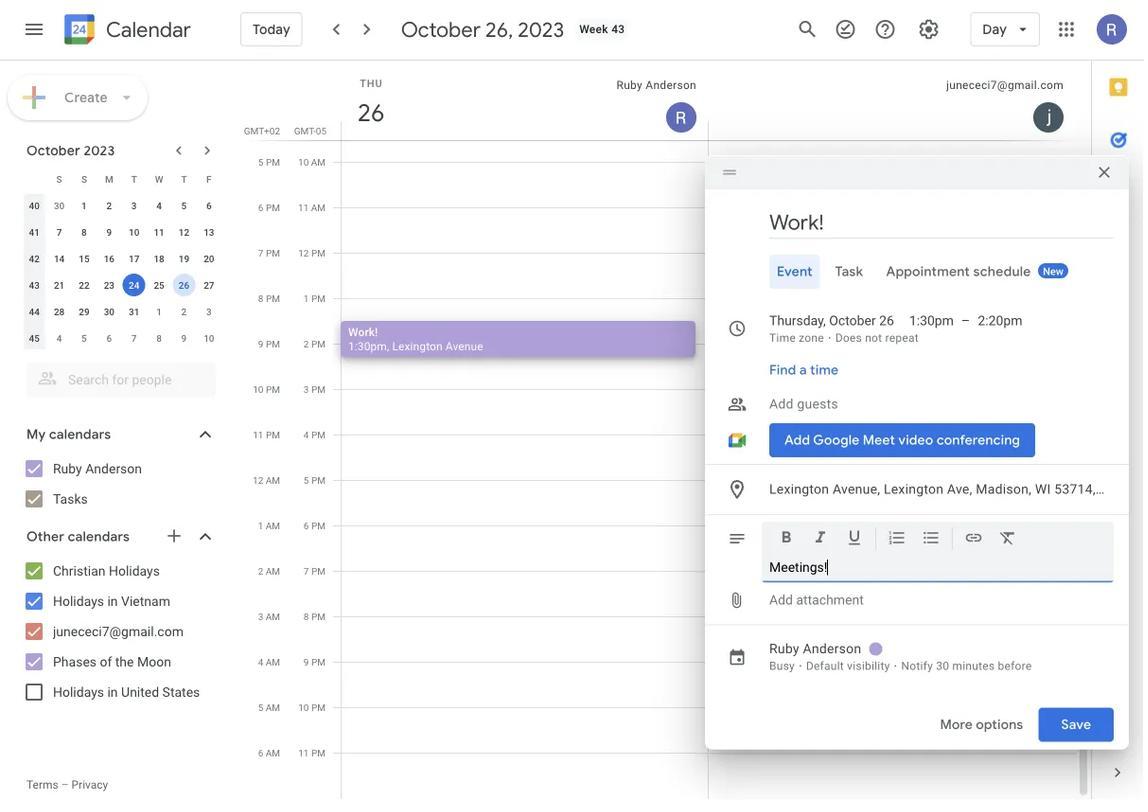 Task type: vqa. For each thing, say whether or not it's contained in the screenshot.
11
yes



Task type: locate. For each thing, give the bounding box(es) containing it.
5
[[258, 156, 264, 168], [181, 200, 187, 211], [82, 332, 87, 344], [304, 474, 309, 486], [258, 702, 264, 713]]

pm left 3 pm
[[266, 384, 280, 395]]

am up '12 pm'
[[311, 202, 326, 213]]

1 for 1 am
[[258, 520, 264, 531]]

6 pm right 1 am
[[304, 520, 326, 531]]

november 3 element
[[198, 300, 220, 323]]

2 horizontal spatial ruby anderson
[[770, 641, 862, 657]]

add down meetings!
[[770, 592, 794, 608]]

19
[[179, 253, 190, 264]]

1 vertical spatial junececi7@gmail.com
[[53, 624, 184, 639]]

calendars for my calendars
[[49, 426, 111, 443]]

zone
[[799, 331, 825, 345]]

10 left 11 element at the left top of page
[[129, 226, 140, 238]]

default visibility
[[807, 660, 891, 673]]

10 pm right 5 am
[[299, 702, 326, 713]]

junececi7@gmail.com column header
[[708, 61, 1077, 140]]

1 horizontal spatial s
[[81, 173, 87, 185]]

1 right september 30 element
[[82, 200, 87, 211]]

row group inside october 2023 grid
[[22, 192, 222, 351]]

1 right 31 element on the top left
[[156, 306, 162, 317]]

30 right 29 element
[[104, 306, 115, 317]]

the
[[115, 654, 134, 670]]

0 vertical spatial 9 pm
[[258, 338, 280, 349]]

43
[[612, 23, 625, 36], [29, 279, 40, 291]]

lexington up bold image
[[770, 482, 830, 497]]

1 horizontal spatial october
[[401, 16, 481, 43]]

formatting options toolbar
[[762, 522, 1115, 562]]

0 vertical spatial 5 pm
[[258, 156, 280, 168]]

october left 26,
[[401, 16, 481, 43]]

0 horizontal spatial 2023
[[84, 142, 115, 159]]

1:30pm down "work!"
[[348, 340, 387, 353]]

holidays down phases
[[53, 684, 104, 700]]

– for 1:30pm
[[962, 313, 971, 329]]

0 vertical spatial ruby anderson
[[617, 79, 697, 92]]

1 vertical spatial add
[[770, 592, 794, 608]]

2023 right 26,
[[518, 16, 565, 43]]

0 vertical spatial october
[[401, 16, 481, 43]]

10 right 5 am
[[299, 702, 309, 713]]

16
[[104, 253, 115, 264]]

1 vertical spatial 1:30pm
[[348, 340, 387, 353]]

2 horizontal spatial october
[[830, 313, 877, 329]]

junececi7@gmail.com inside column header
[[947, 79, 1064, 92]]

holidays
[[109, 563, 160, 579], [53, 593, 104, 609], [53, 684, 104, 700]]

3 for 3 am
[[258, 611, 264, 622]]

1 vertical spatial 5 pm
[[304, 474, 326, 486]]

2 vertical spatial 12
[[253, 474, 264, 486]]

anderson
[[646, 79, 697, 92], [85, 461, 142, 476], [803, 641, 862, 657]]

12 element
[[173, 221, 195, 243]]

28 element
[[48, 300, 71, 323]]

1 vertical spatial holidays
[[53, 593, 104, 609]]

0 horizontal spatial 26
[[179, 279, 190, 291]]

21 element
[[48, 274, 71, 296]]

8 up 15 element
[[82, 226, 87, 238]]

1 vertical spatial 12
[[299, 247, 309, 259]]

ruby anderson inside 26 column header
[[617, 79, 697, 92]]

12 inside row
[[179, 226, 190, 238]]

ruby anderson up default
[[770, 641, 862, 657]]

am up 4 am
[[266, 611, 280, 622]]

1 vertical spatial october
[[27, 142, 80, 159]]

row containing 44
[[22, 298, 222, 325]]

10 pm left 3 pm
[[253, 384, 280, 395]]

26
[[356, 97, 384, 128], [179, 279, 190, 291], [880, 313, 895, 329]]

create
[[64, 89, 108, 106]]

default
[[807, 660, 845, 673]]

in
[[107, 593, 118, 609], [107, 684, 118, 700]]

30 inside 30 element
[[104, 306, 115, 317]]

2 vertical spatial 30
[[937, 660, 950, 673]]

other calendars list
[[4, 556, 235, 707]]

21
[[54, 279, 65, 291]]

0 horizontal spatial t
[[131, 173, 137, 185]]

26 cell
[[172, 272, 197, 298]]

6
[[206, 200, 212, 211], [258, 202, 264, 213], [107, 332, 112, 344], [304, 520, 309, 531], [258, 747, 264, 759]]

underline image
[[846, 528, 865, 551]]

ruby up 'tasks'
[[53, 461, 82, 476]]

0 horizontal spatial lexington
[[393, 340, 443, 353]]

1 horizontal spatial 9 pm
[[304, 656, 326, 668]]

2 horizontal spatial 26
[[880, 313, 895, 329]]

7 left november 8 element on the left top of page
[[131, 332, 137, 344]]

add down find
[[770, 396, 794, 412]]

create button
[[8, 75, 148, 120]]

0 horizontal spatial 11 pm
[[253, 429, 280, 440]]

8 inside november 8 element
[[156, 332, 162, 344]]

1 horizontal spatial 1:30pm
[[910, 313, 955, 329]]

2023 up m
[[84, 142, 115, 159]]

30 right notify
[[937, 660, 950, 673]]

0 vertical spatial 26
[[356, 97, 384, 128]]

a
[[800, 362, 807, 379]]

11 am
[[298, 202, 326, 213]]

1 vertical spatial 6 pm
[[304, 520, 326, 531]]

add guests
[[770, 396, 839, 412]]

add for add guests
[[770, 396, 794, 412]]

13
[[204, 226, 214, 238]]

42
[[29, 253, 40, 264]]

ruby anderson
[[617, 79, 697, 92], [53, 461, 142, 476], [770, 641, 862, 657]]

7 pm left '12 pm'
[[258, 247, 280, 259]]

s up september 30 element
[[56, 173, 62, 185]]

3 inside "element"
[[206, 306, 212, 317]]

add inside add guests dropdown button
[[770, 396, 794, 412]]

9 pm right 4 am
[[304, 656, 326, 668]]

pm right 3 am
[[312, 611, 326, 622]]

18
[[154, 253, 165, 264]]

1 horizontal spatial 11 pm
[[299, 747, 326, 759]]

1 horizontal spatial t
[[181, 173, 187, 185]]

holidays up vietnam
[[109, 563, 160, 579]]

am down 3 am
[[266, 656, 280, 668]]

4 up 11 element at the left top of page
[[156, 200, 162, 211]]

ave,
[[948, 482, 973, 497]]

0 horizontal spatial –
[[61, 778, 69, 792]]

0 vertical spatial ruby
[[617, 79, 643, 92]]

add other calendars image
[[165, 527, 184, 545]]

30
[[54, 200, 65, 211], [104, 306, 115, 317], [937, 660, 950, 673]]

1 vertical spatial 10 pm
[[299, 702, 326, 713]]

privacy
[[72, 778, 108, 792]]

1 vertical spatial calendars
[[68, 528, 130, 545]]

15
[[79, 253, 90, 264]]

2 horizontal spatial 30
[[937, 660, 950, 673]]

pm up 4 pm
[[312, 384, 326, 395]]

0 horizontal spatial 6 pm
[[258, 202, 280, 213]]

1 horizontal spatial 8 pm
[[304, 611, 326, 622]]

10 left 3 pm
[[253, 384, 264, 395]]

0 vertical spatial 8 pm
[[258, 293, 280, 304]]

1:30pm inside work! 1:30pm , lexington avenue
[[348, 340, 387, 353]]

row
[[333, 0, 1077, 799], [22, 166, 222, 192], [22, 192, 222, 219], [22, 219, 222, 245], [22, 245, 222, 272], [22, 272, 222, 298], [22, 298, 222, 325], [22, 325, 222, 351]]

anderson inside my calendars list
[[85, 461, 142, 476]]

add guests button
[[762, 387, 1115, 421]]

0 horizontal spatial 8 pm
[[258, 293, 280, 304]]

day
[[983, 21, 1008, 38]]

1 horizontal spatial lexington
[[770, 482, 830, 497]]

new
[[1044, 266, 1064, 277]]

1 vertical spatial anderson
[[85, 461, 142, 476]]

2 horizontal spatial anderson
[[803, 641, 862, 657]]

cell
[[341, 0, 709, 799], [709, 0, 1077, 799]]

november 8 element
[[148, 327, 171, 349]]

2 vertical spatial 26
[[880, 313, 895, 329]]

w
[[155, 173, 163, 185]]

None search field
[[0, 355, 235, 397]]

– right terms link
[[61, 778, 69, 792]]

0 horizontal spatial 9 pm
[[258, 338, 280, 349]]

10 inside 'element'
[[129, 226, 140, 238]]

12 up 1 am
[[253, 474, 264, 486]]

2 horizontal spatial ruby
[[770, 641, 800, 657]]

5 pm down 4 pm
[[304, 474, 326, 486]]

1 horizontal spatial 26
[[356, 97, 384, 128]]

add inside button
[[770, 592, 794, 608]]

before
[[999, 660, 1033, 673]]

1 am
[[258, 520, 280, 531]]

october
[[401, 16, 481, 43], [27, 142, 80, 159], [830, 313, 877, 329]]

3 up 4 pm
[[304, 384, 309, 395]]

0 horizontal spatial ruby anderson
[[53, 461, 142, 476]]

october 2023
[[27, 142, 115, 159]]

add
[[770, 396, 794, 412], [770, 592, 794, 608]]

6 left 11 am
[[258, 202, 264, 213]]

2 up 3 pm
[[304, 338, 309, 349]]

4 for 4 am
[[258, 656, 264, 668]]

calendars right 'my'
[[49, 426, 111, 443]]

30 for 30 element
[[104, 306, 115, 317]]

lexington right ','
[[393, 340, 443, 353]]

to element
[[962, 312, 971, 331]]

1
[[82, 200, 87, 211], [304, 293, 309, 304], [156, 306, 162, 317], [258, 520, 264, 531]]

numbered list image
[[888, 528, 907, 551]]

pm left 4 pm
[[266, 429, 280, 440]]

13 element
[[198, 221, 220, 243]]

0 horizontal spatial 10 pm
[[253, 384, 280, 395]]

0 vertical spatial calendars
[[49, 426, 111, 443]]

0 vertical spatial anderson
[[646, 79, 697, 92]]

0 horizontal spatial 30
[[54, 200, 65, 211]]

0 vertical spatial 2023
[[518, 16, 565, 43]]

24
[[129, 279, 140, 291]]

phases
[[53, 654, 97, 670]]

11
[[298, 202, 309, 213], [154, 226, 165, 238], [253, 429, 264, 440], [299, 747, 309, 759]]

5 right 'november 4' element
[[82, 332, 87, 344]]

1 horizontal spatial anderson
[[646, 79, 697, 92]]

ruby anderson down my calendars dropdown button
[[53, 461, 142, 476]]

find
[[770, 362, 797, 379]]

1 down '12 pm'
[[304, 293, 309, 304]]

0 horizontal spatial anderson
[[85, 461, 142, 476]]

ruby up busy
[[770, 641, 800, 657]]

cell containing work!
[[341, 0, 709, 799]]

states
[[163, 684, 200, 700]]

0 vertical spatial 7 pm
[[258, 247, 280, 259]]

3 pm
[[304, 384, 326, 395]]

12 pm
[[299, 247, 326, 259]]

2023
[[518, 16, 565, 43], [84, 142, 115, 159]]

1 vertical spatial 9 pm
[[304, 656, 326, 668]]

1 in from the top
[[107, 593, 118, 609]]

4 up 5 am
[[258, 656, 264, 668]]

0 vertical spatial in
[[107, 593, 118, 609]]

24 cell
[[122, 272, 147, 298]]

ruby down week 43
[[617, 79, 643, 92]]

work!
[[348, 325, 378, 339]]

0 vertical spatial add
[[770, 396, 794, 412]]

5 pm
[[258, 156, 280, 168], [304, 474, 326, 486]]

6 inside november 6 element
[[107, 332, 112, 344]]

thursday, october 26
[[770, 313, 895, 329]]

1 horizontal spatial ruby
[[617, 79, 643, 92]]

row group
[[22, 192, 222, 351]]

26 element
[[173, 274, 195, 296]]

29
[[79, 306, 90, 317]]

8 right 'november 7' element on the left of the page
[[156, 332, 162, 344]]

9 pm
[[258, 338, 280, 349], [304, 656, 326, 668]]

0 horizontal spatial s
[[56, 173, 62, 185]]

11 right 10 'element' on the top of page
[[154, 226, 165, 238]]

1 vertical spatial 26
[[179, 279, 190, 291]]

remove formatting image
[[999, 528, 1018, 551]]

1 cell from the left
[[341, 0, 709, 799]]

november 10 element
[[198, 327, 220, 349]]

lexington inside work! 1:30pm , lexington avenue
[[393, 340, 443, 353]]

add for add attachment
[[770, 592, 794, 608]]

26 right 25 element
[[179, 279, 190, 291]]

ruby anderson down week 43
[[617, 79, 697, 92]]

8 right 3 am
[[304, 611, 309, 622]]

november 2 element
[[173, 300, 195, 323]]

1 horizontal spatial ruby anderson
[[617, 79, 697, 92]]

1 for november 1 element
[[156, 306, 162, 317]]

my calendars
[[27, 426, 111, 443]]

pm right 1 am
[[312, 520, 326, 531]]

25
[[154, 279, 165, 291]]

1 vertical spatial ruby anderson
[[53, 461, 142, 476]]

1 horizontal spatial 30
[[104, 306, 115, 317]]

guests
[[798, 396, 839, 412]]

am for 2 am
[[266, 565, 280, 577]]

9 pm left 2 pm
[[258, 338, 280, 349]]

1 vertical spatial ruby
[[53, 461, 82, 476]]

1 horizontal spatial 7 pm
[[304, 565, 326, 577]]

insert link image
[[965, 528, 984, 551]]

26 grid
[[242, 0, 1092, 799]]

2 in from the top
[[107, 684, 118, 700]]

8
[[82, 226, 87, 238], [258, 293, 264, 304], [156, 332, 162, 344], [304, 611, 309, 622]]

3 am
[[258, 611, 280, 622]]

row containing s
[[22, 166, 222, 192]]

pm left 2 pm
[[266, 338, 280, 349]]

holidays down christian
[[53, 593, 104, 609]]

am down 5 am
[[266, 747, 280, 759]]

0 horizontal spatial junececi7@gmail.com
[[53, 624, 184, 639]]

2
[[107, 200, 112, 211], [181, 306, 187, 317], [304, 338, 309, 349], [258, 565, 264, 577]]

0 vertical spatial 12
[[179, 226, 190, 238]]

am up 1 am
[[266, 474, 280, 486]]

t right w
[[181, 173, 187, 185]]

calendars inside dropdown button
[[49, 426, 111, 443]]

11 pm up 12 am
[[253, 429, 280, 440]]

appointment
[[887, 263, 971, 280]]

1 horizontal spatial –
[[962, 313, 971, 329]]

2 horizontal spatial 12
[[299, 247, 309, 259]]

not
[[866, 331, 883, 345]]

0 vertical spatial holidays
[[109, 563, 160, 579]]

holidays in united states
[[53, 684, 200, 700]]

t right m
[[131, 173, 137, 185]]

am for 5 am
[[266, 702, 280, 713]]

0 horizontal spatial 5 pm
[[258, 156, 280, 168]]

task
[[836, 263, 864, 280]]

2 add from the top
[[770, 592, 794, 608]]

8 right november 3 "element"
[[258, 293, 264, 304]]

1 vertical spatial 30
[[104, 306, 115, 317]]

calendars inside dropdown button
[[68, 528, 130, 545]]

31 element
[[123, 300, 146, 323]]

1 vertical spatial in
[[107, 684, 118, 700]]

2 for 2 am
[[258, 565, 264, 577]]

1 horizontal spatial 43
[[612, 23, 625, 36]]

today button
[[241, 7, 303, 52]]

11 down the 10 am
[[298, 202, 309, 213]]

1 add from the top
[[770, 396, 794, 412]]

1 horizontal spatial 12
[[253, 474, 264, 486]]

schedule
[[974, 263, 1032, 280]]

2 vertical spatial holidays
[[53, 684, 104, 700]]

row containing 43
[[22, 272, 222, 298]]

am down 05
[[311, 156, 326, 168]]

6 am
[[258, 747, 280, 759]]

row group containing 40
[[22, 192, 222, 351]]

0 horizontal spatial ruby
[[53, 461, 82, 476]]

moon
[[137, 654, 171, 670]]

october up does
[[830, 313, 877, 329]]

does not repeat
[[836, 331, 919, 345]]

0 horizontal spatial 43
[[29, 279, 40, 291]]

30 inside september 30 element
[[54, 200, 65, 211]]

t
[[131, 173, 137, 185], [181, 173, 187, 185]]

row containing 45
[[22, 325, 222, 351]]

12 right 11 element at the left top of page
[[179, 226, 190, 238]]

1 vertical spatial 2023
[[84, 142, 115, 159]]

s left m
[[81, 173, 87, 185]]

8 pm
[[258, 293, 280, 304], [304, 611, 326, 622]]

43 right week
[[612, 23, 625, 36]]

0 horizontal spatial 12
[[179, 226, 190, 238]]

october up september 30 element
[[27, 142, 80, 159]]

43 left 21
[[29, 279, 40, 291]]

calendars up christian holidays
[[68, 528, 130, 545]]

am for 4 am
[[266, 656, 280, 668]]

calendars for other calendars
[[68, 528, 130, 545]]

2 for november 2 element
[[181, 306, 187, 317]]

2 vertical spatial anderson
[[803, 641, 862, 657]]

attachment
[[797, 592, 864, 608]]

junececi7@gmail.com up phases of the moon
[[53, 624, 184, 639]]

0 horizontal spatial october
[[27, 142, 80, 159]]

0 vertical spatial –
[[962, 313, 971, 329]]

2 down m
[[107, 200, 112, 211]]

– left 2:20pm
[[962, 313, 971, 329]]

4 inside 'november 4' element
[[57, 332, 62, 344]]

f
[[207, 173, 212, 185]]

tasks
[[53, 491, 88, 507]]

16 element
[[98, 247, 121, 270]]

1 down 12 am
[[258, 520, 264, 531]]

am down 1 am
[[266, 565, 280, 577]]

tab list
[[1093, 61, 1145, 746], [721, 255, 1115, 289]]

6 pm left 11 am
[[258, 202, 280, 213]]

0 vertical spatial 43
[[612, 23, 625, 36]]

0 vertical spatial 1:30pm
[[910, 313, 955, 329]]

26 down thu
[[356, 97, 384, 128]]

of
[[100, 654, 112, 670]]

14 element
[[48, 247, 71, 270]]

25 element
[[148, 274, 171, 296]]



Task type: describe. For each thing, give the bounding box(es) containing it.
5 am
[[258, 702, 280, 713]]

4 am
[[258, 656, 280, 668]]

october 26, 2023
[[401, 16, 565, 43]]

15 element
[[73, 247, 96, 270]]

12 for 12 pm
[[299, 247, 309, 259]]

gmt-05
[[294, 125, 327, 136]]

12 for 12
[[179, 226, 190, 238]]

Search for people text field
[[38, 363, 205, 397]]

27
[[204, 279, 214, 291]]

11 inside row
[[154, 226, 165, 238]]

2 vertical spatial ruby anderson
[[770, 641, 862, 657]]

2 horizontal spatial lexington
[[884, 482, 944, 497]]

row containing 42
[[22, 245, 222, 272]]

settings menu image
[[918, 18, 941, 41]]

am for 12 am
[[266, 474, 280, 486]]

usa
[[1100, 482, 1126, 497]]

am for 11 am
[[311, 202, 326, 213]]

vietnam
[[121, 593, 170, 609]]

in for vietnam
[[107, 593, 118, 609]]

pm right 4 am
[[312, 656, 326, 668]]

thursday,
[[770, 313, 827, 329]]

am for 3 am
[[266, 611, 280, 622]]

terms link
[[27, 778, 58, 792]]

wi
[[1036, 482, 1052, 497]]

11 element
[[148, 221, 171, 243]]

am for 10 am
[[311, 156, 326, 168]]

30 element
[[98, 300, 121, 323]]

41
[[29, 226, 40, 238]]

add attachment
[[770, 592, 864, 608]]

event button
[[770, 255, 821, 289]]

17
[[129, 253, 140, 264]]

31
[[129, 306, 140, 317]]

notify 30 minutes before
[[902, 660, 1033, 673]]

pm right 2 am
[[312, 565, 326, 577]]

task button
[[828, 255, 872, 289]]

2 vertical spatial october
[[830, 313, 877, 329]]

thursday, october 26 element
[[349, 91, 393, 134]]

1 horizontal spatial 6 pm
[[304, 520, 326, 531]]

main drawer image
[[23, 18, 45, 41]]

pm right 5 am
[[312, 702, 326, 713]]

october 2023 grid
[[18, 166, 222, 351]]

44
[[29, 306, 40, 317]]

november 4 element
[[48, 327, 71, 349]]

terms
[[27, 778, 58, 792]]

– for terms
[[61, 778, 69, 792]]

26 inside 'element'
[[179, 279, 190, 291]]

row containing 40
[[22, 192, 222, 219]]

40
[[29, 200, 40, 211]]

ruby inside 26 column header
[[617, 79, 643, 92]]

30 for september 30 element
[[54, 200, 65, 211]]

26 column header
[[341, 61, 709, 140]]

11 up 12 am
[[253, 429, 264, 440]]

4 for 4 pm
[[304, 429, 309, 440]]

1:30pm – 2:20pm
[[910, 313, 1023, 329]]

week 43
[[580, 23, 625, 36]]

pm left '12 pm'
[[266, 247, 280, 259]]

time zone
[[770, 331, 825, 345]]

work! 1:30pm , lexington avenue
[[348, 325, 484, 353]]

0 vertical spatial 10 pm
[[253, 384, 280, 395]]

gmt-
[[294, 125, 316, 136]]

1 s from the left
[[56, 173, 62, 185]]

7 right 2 am
[[304, 565, 309, 577]]

junececi7@gmail.com inside other calendars list
[[53, 624, 184, 639]]

20 element
[[198, 247, 220, 270]]

22 element
[[73, 274, 96, 296]]

2 cell from the left
[[709, 0, 1077, 799]]

29 element
[[73, 300, 96, 323]]

53714,
[[1055, 482, 1096, 497]]

2 pm
[[304, 338, 326, 349]]

holidays for holidays in vietnam
[[53, 593, 104, 609]]

new element
[[1039, 263, 1069, 278]]

17 element
[[123, 247, 146, 270]]

1 t from the left
[[131, 173, 137, 185]]

9 right november 10 element
[[258, 338, 264, 349]]

lexington avenue, lexington ave, madison, wi 53714, usa button
[[762, 473, 1126, 507]]

10 down gmt- on the left of page
[[298, 156, 309, 168]]

phases of the moon
[[53, 654, 171, 670]]

visibility
[[848, 660, 891, 673]]

september 30 element
[[48, 194, 71, 217]]

row containing 41
[[22, 219, 222, 245]]

1 horizontal spatial 10 pm
[[299, 702, 326, 713]]

10 am
[[298, 156, 326, 168]]

november 5 element
[[73, 327, 96, 349]]

find a time
[[770, 362, 839, 379]]

6 down 5 am
[[258, 747, 264, 759]]

in for united
[[107, 684, 118, 700]]

november 7 element
[[123, 327, 146, 349]]

22
[[79, 279, 90, 291]]

pm up 1 pm on the top left
[[312, 247, 326, 259]]

privacy link
[[72, 778, 108, 792]]

5 up 12 element on the top left
[[181, 200, 187, 211]]

2 t from the left
[[181, 173, 187, 185]]

october for october 26, 2023
[[401, 16, 481, 43]]

1 horizontal spatial 5 pm
[[304, 474, 326, 486]]

10 right november 9 element
[[204, 332, 214, 344]]

26 inside column header
[[356, 97, 384, 128]]

am for 1 am
[[266, 520, 280, 531]]

avenue,
[[833, 482, 881, 497]]

november 6 element
[[98, 327, 121, 349]]

18 element
[[148, 247, 171, 270]]

9 right 4 am
[[304, 656, 309, 668]]

pm down 3 pm
[[312, 429, 326, 440]]

0 vertical spatial 6 pm
[[258, 202, 280, 213]]

appointment schedule
[[887, 263, 1032, 280]]

27 element
[[198, 274, 220, 296]]

calendar heading
[[102, 17, 191, 43]]

20
[[204, 253, 214, 264]]

24, today element
[[123, 274, 146, 296]]

2:20pm
[[979, 313, 1023, 329]]

november 1 element
[[148, 300, 171, 323]]

calendar
[[106, 17, 191, 43]]

anderson inside 26 column header
[[646, 79, 697, 92]]

12 for 12 am
[[253, 474, 264, 486]]

2 vertical spatial ruby
[[770, 641, 800, 657]]

43 inside row
[[29, 279, 40, 291]]

terms – privacy
[[27, 778, 108, 792]]

5 right 12 am
[[304, 474, 309, 486]]

Add title text field
[[770, 208, 1115, 237]]

3 for november 3 "element"
[[206, 306, 212, 317]]

7 right 41
[[57, 226, 62, 238]]

christian
[[53, 563, 106, 579]]

am for 6 am
[[266, 747, 280, 759]]

2 for 2 pm
[[304, 338, 309, 349]]

lexington avenue, lexington ave, madison, wi 53714, usa
[[770, 482, 1126, 497]]

3 up 10 'element' on the top of page
[[131, 200, 137, 211]]

meetings!
[[770, 560, 828, 575]]

calendar element
[[61, 10, 191, 52]]

notify
[[902, 660, 934, 673]]

3 for 3 pm
[[304, 384, 309, 395]]

pm up 2 pm
[[312, 293, 326, 304]]

my calendars list
[[4, 454, 235, 514]]

tab list containing event
[[721, 255, 1115, 289]]

10 element
[[123, 221, 146, 243]]

minutes
[[953, 660, 996, 673]]

0 horizontal spatial 7 pm
[[258, 247, 280, 259]]

time
[[811, 362, 839, 379]]

holidays in vietnam
[[53, 593, 170, 609]]

gmt+02
[[244, 125, 280, 136]]

october for october 2023
[[27, 142, 80, 159]]

9 right november 8 element on the left top of page
[[181, 332, 187, 344]]

event
[[777, 263, 813, 280]]

7 left '12 pm'
[[258, 247, 264, 259]]

1 vertical spatial 11 pm
[[299, 747, 326, 759]]

1 for 1 pm
[[304, 293, 309, 304]]

6 down f
[[206, 200, 212, 211]]

united
[[121, 684, 159, 700]]

,
[[387, 340, 390, 353]]

week
[[580, 23, 609, 36]]

thu
[[360, 77, 383, 89]]

madison,
[[977, 482, 1032, 497]]

holidays for holidays in united states
[[53, 684, 104, 700]]

thu 26
[[356, 77, 384, 128]]

23
[[104, 279, 115, 291]]

pm down gmt+02
[[266, 156, 280, 168]]

november 9 element
[[173, 327, 195, 349]]

4 for 'november 4' element
[[57, 332, 62, 344]]

pm down 4 pm
[[312, 474, 326, 486]]

2 s from the left
[[81, 173, 87, 185]]

pm right 6 am on the left bottom of the page
[[312, 747, 326, 759]]

ruby anderson inside my calendars list
[[53, 461, 142, 476]]

5 down 4 am
[[258, 702, 264, 713]]

today
[[253, 21, 290, 38]]

bulleted list image
[[922, 528, 941, 551]]

italic image
[[812, 528, 831, 551]]

5 down gmt+02
[[258, 156, 264, 168]]

avenue
[[446, 340, 484, 353]]

add attachment button
[[762, 583, 872, 617]]

does
[[836, 331, 863, 345]]

6 right 1 am
[[304, 520, 309, 531]]

11 right 6 am on the left bottom of the page
[[299, 747, 309, 759]]

my
[[27, 426, 46, 443]]

pm up 3 pm
[[312, 338, 326, 349]]

time
[[770, 331, 796, 345]]

14
[[54, 253, 65, 264]]

Description text field
[[770, 560, 1107, 575]]

day button
[[971, 7, 1041, 52]]

0 vertical spatial 11 pm
[[253, 429, 280, 440]]

23 element
[[98, 274, 121, 296]]

9 left 10 'element' on the top of page
[[107, 226, 112, 238]]

1 vertical spatial 7 pm
[[304, 565, 326, 577]]

other calendars button
[[4, 522, 235, 552]]

2 am
[[258, 565, 280, 577]]

bold image
[[777, 528, 796, 551]]

1 vertical spatial 8 pm
[[304, 611, 326, 622]]

ruby inside my calendars list
[[53, 461, 82, 476]]

m
[[105, 173, 113, 185]]

row containing work!
[[333, 0, 1077, 799]]

1 horizontal spatial 2023
[[518, 16, 565, 43]]

28
[[54, 306, 65, 317]]

19 element
[[173, 247, 195, 270]]

pm left 1 pm on the top left
[[266, 293, 280, 304]]

pm left 11 am
[[266, 202, 280, 213]]



